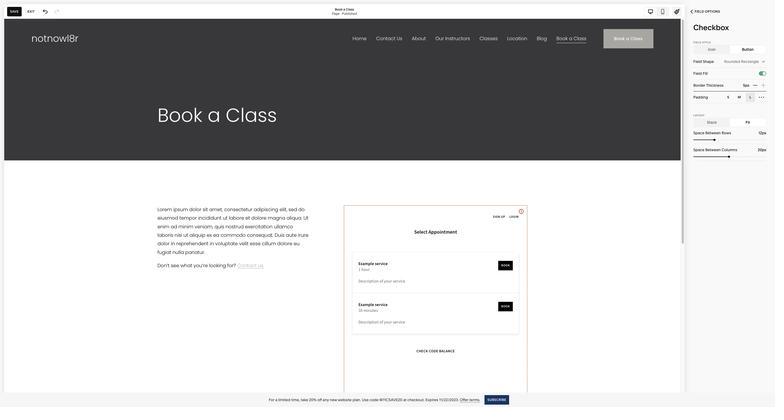 Task type: vqa. For each thing, say whether or not it's contained in the screenshot.
Home in the top of the page
no



Task type: describe. For each thing, give the bounding box(es) containing it.
rounded
[[725, 59, 741, 64]]

exit
[[27, 9, 35, 13]]

code
[[370, 398, 379, 402]]

fill
[[703, 71, 708, 76]]

20%
[[309, 398, 317, 402]]

icon button
[[694, 45, 730, 54]]

for a limited time, take 20% off any new website plan. use code w11csave20 at checkout. expires 11/22/2023. offer terms.
[[269, 398, 480, 402]]

expires
[[426, 398, 438, 402]]

terms.
[[470, 398, 480, 402]]

l
[[750, 95, 752, 99]]

s
[[728, 95, 730, 99]]

padding
[[694, 95, 708, 100]]

plan.
[[353, 398, 361, 402]]

limited
[[278, 398, 290, 402]]

stack
[[707, 120, 717, 125]]

field for field style
[[694, 41, 702, 44]]

border
[[694, 83, 706, 88]]

time,
[[291, 398, 300, 402]]

class
[[346, 7, 354, 11]]

options
[[705, 10, 720, 13]]

published
[[342, 12, 357, 15]]

columns
[[722, 148, 738, 152]]

save
[[10, 9, 19, 13]]

option group containing s
[[724, 93, 767, 102]]

icon
[[708, 47, 716, 52]]

field shape
[[694, 59, 714, 64]]

shape
[[703, 59, 714, 64]]

website
[[338, 398, 352, 402]]

take
[[301, 398, 308, 402]]

at
[[403, 398, 407, 402]]

new
[[330, 398, 337, 402]]

rows
[[722, 131, 731, 135]]

border thickness
[[694, 83, 724, 88]]

button
[[742, 47, 754, 52]]

a for book
[[343, 7, 345, 11]]

field options
[[695, 10, 720, 13]]

for
[[269, 398, 275, 402]]

stack button
[[694, 118, 730, 127]]

rounded rectangle
[[725, 59, 759, 64]]

field for field fill
[[694, 71, 702, 76]]

book a class page · published
[[332, 7, 357, 15]]

use
[[362, 398, 369, 402]]

tab list containing icon
[[694, 45, 766, 54]]

0 vertical spatial tab list
[[645, 7, 669, 16]]



Task type: locate. For each thing, give the bounding box(es) containing it.
1 vertical spatial tab list
[[694, 45, 766, 54]]

between
[[706, 131, 721, 135], [706, 148, 721, 152]]

field options button
[[685, 6, 726, 17]]

between left columns at the right top of page
[[706, 148, 721, 152]]

off
[[318, 398, 322, 402]]

1 space from the top
[[694, 131, 705, 135]]

a right the book
[[343, 7, 345, 11]]

1 horizontal spatial a
[[343, 7, 345, 11]]

fit
[[746, 120, 750, 125]]

2 space from the top
[[694, 148, 705, 152]]

1 vertical spatial between
[[706, 148, 721, 152]]

0 vertical spatial a
[[343, 7, 345, 11]]

a
[[343, 7, 345, 11], [275, 398, 278, 402]]

save button
[[7, 7, 22, 16]]

offer
[[460, 398, 469, 402]]

space between columns
[[694, 148, 738, 152]]

field for field shape
[[694, 59, 702, 64]]

1 vertical spatial space
[[694, 148, 705, 152]]

book
[[335, 7, 343, 11]]

offer terms. link
[[460, 398, 480, 403]]

field
[[695, 10, 704, 13], [694, 41, 702, 44], [694, 59, 702, 64], [694, 71, 702, 76]]

option group
[[724, 93, 767, 102]]

0 horizontal spatial a
[[275, 398, 278, 402]]

2 vertical spatial tab list
[[694, 118, 766, 127]]

between for columns
[[706, 148, 721, 152]]

field left 'fill'
[[694, 71, 702, 76]]

·
[[341, 12, 341, 15]]

page
[[332, 12, 340, 15]]

between down the stack button
[[706, 131, 721, 135]]

fit button
[[730, 118, 766, 127]]

field for field options
[[695, 10, 704, 13]]

Border Thickness field
[[732, 80, 750, 91]]

layout
[[694, 114, 705, 117]]

style
[[703, 41, 711, 44]]

a inside book a class page · published
[[343, 7, 345, 11]]

a right for
[[275, 398, 278, 402]]

space between rows
[[694, 131, 731, 135]]

field style
[[694, 41, 711, 44]]

None field
[[749, 130, 767, 136], [749, 147, 767, 153], [749, 130, 767, 136], [749, 147, 767, 153]]

thickness
[[706, 83, 724, 88]]

1 vertical spatial a
[[275, 398, 278, 402]]

rectangle
[[741, 59, 759, 64]]

checkbox
[[694, 23, 729, 32]]

space down the stack button
[[694, 131, 705, 135]]

space
[[694, 131, 705, 135], [694, 148, 705, 152]]

any
[[323, 398, 329, 402]]

11/22/2023.
[[439, 398, 459, 402]]

subscribe
[[488, 398, 506, 402]]

tab list containing stack
[[694, 118, 766, 127]]

field inside button
[[695, 10, 704, 13]]

space for space between rows
[[694, 131, 705, 135]]

button button
[[730, 45, 766, 54]]

space for space between columns
[[694, 148, 705, 152]]

exit button
[[25, 7, 38, 16]]

0 vertical spatial space
[[694, 131, 705, 135]]

field left shape
[[694, 59, 702, 64]]

a for for
[[275, 398, 278, 402]]

None range field
[[694, 139, 767, 141], [694, 156, 767, 158], [694, 139, 767, 141], [694, 156, 767, 158]]

field left style
[[694, 41, 702, 44]]

1 between from the top
[[706, 131, 721, 135]]

field left the options
[[695, 10, 704, 13]]

w11csave20
[[379, 398, 403, 402]]

m
[[738, 95, 741, 99]]

field fill
[[694, 71, 708, 76]]

subscribe button
[[485, 395, 509, 405]]

tab list
[[645, 7, 669, 16], [694, 45, 766, 54], [694, 118, 766, 127]]

None checkbox
[[763, 72, 766, 75]]

between for rows
[[706, 131, 721, 135]]

space down space between rows
[[694, 148, 705, 152]]

0 vertical spatial between
[[706, 131, 721, 135]]

2 between from the top
[[706, 148, 721, 152]]

checkout.
[[408, 398, 425, 402]]



